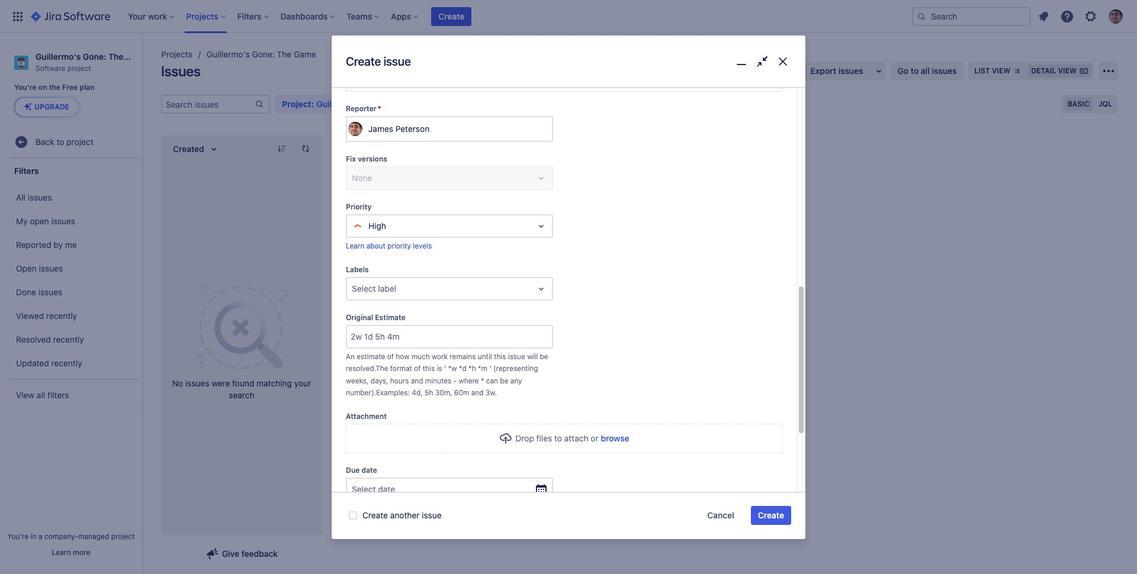 Task type: describe. For each thing, give the bounding box(es) containing it.
priority
[[388, 242, 411, 251]]

will
[[528, 352, 538, 361]]

an
[[346, 352, 355, 361]]

select date
[[352, 485, 395, 495]]

create another issue
[[363, 511, 442, 521]]

number).examples:
[[346, 389, 410, 398]]

learn more
[[52, 549, 90, 558]]

feedback
[[242, 549, 278, 559]]

updated recently link
[[6, 352, 139, 376]]

cancel
[[708, 511, 735, 521]]

2 ' from the left
[[490, 365, 492, 373]]

search
[[229, 391, 255, 401]]

the for guillermo's gone: the game software project
[[108, 52, 124, 62]]

30m,
[[435, 389, 452, 398]]

guillermo's for guillermo's gone: the game software project
[[36, 52, 81, 62]]

in
[[31, 533, 37, 542]]

done issues link
[[6, 281, 139, 305]]

export issues button
[[804, 62, 886, 81]]

open export issues dropdown image
[[872, 64, 886, 78]]

recently for resolved recently
[[53, 335, 84, 345]]

detail view
[[1032, 66, 1077, 75]]

fix
[[346, 155, 356, 164]]

create issue dialog
[[332, 0, 806, 540]]

0 horizontal spatial and
[[411, 377, 423, 386]]

go to all issues link
[[891, 62, 964, 81]]

1 horizontal spatial this
[[494, 352, 506, 361]]

reported by me link
[[6, 234, 139, 257]]

you're in a company-managed project
[[7, 533, 135, 542]]

date for due date
[[362, 466, 377, 475]]

learn for learn about priority levels
[[346, 242, 365, 251]]

learn for learn more
[[52, 549, 71, 558]]

original estimate
[[346, 313, 406, 322]]

view for detail view
[[1059, 66, 1077, 75]]

done
[[16, 287, 36, 297]]

game for guillermo's gone: the game software project
[[126, 52, 149, 62]]

matching
[[257, 379, 292, 389]]

0 vertical spatial of
[[387, 352, 394, 361]]

me
[[65, 240, 77, 250]]

fix versions
[[346, 155, 387, 164]]

guillermo's gone: the game
[[207, 49, 316, 59]]

no
[[172, 379, 183, 389]]

issues for export issues
[[839, 66, 864, 76]]

guillermo's gone: the game software project
[[36, 52, 149, 73]]

create button inside primary element
[[432, 7, 472, 26]]

primary element
[[7, 0, 913, 33]]

versions
[[358, 155, 387, 164]]

levels
[[413, 242, 432, 251]]

filters
[[14, 166, 39, 176]]

on
[[38, 83, 47, 92]]

view
[[16, 390, 34, 401]]

priority
[[346, 203, 372, 212]]

all issues
[[16, 193, 52, 203]]

1 vertical spatial of
[[414, 365, 421, 373]]

high
[[369, 221, 386, 231]]

back to project link
[[9, 131, 137, 154]]

2 vertical spatial issue
[[422, 511, 442, 521]]

jql
[[1099, 100, 1113, 108]]

1 vertical spatial project
[[67, 137, 93, 147]]

my open issues
[[16, 216, 75, 226]]

due
[[346, 466, 360, 475]]

go
[[898, 66, 909, 76]]

resolved.the
[[346, 365, 388, 373]]

search image
[[917, 12, 927, 21]]

back to project
[[36, 137, 93, 147]]

much
[[412, 352, 430, 361]]

minimize image
[[733, 53, 751, 70]]

issues for no issues were found matching your search
[[185, 379, 209, 389]]

detail
[[1032, 66, 1057, 75]]

select for select date
[[352, 485, 376, 495]]

export issues
[[811, 66, 864, 76]]

reporter
[[346, 104, 377, 113]]

*d
[[459, 365, 467, 373]]

date for select date
[[378, 485, 395, 495]]

-
[[454, 377, 457, 386]]

create issue
[[346, 55, 411, 68]]

basic
[[1068, 100, 1090, 108]]

issues for open issues
[[39, 264, 63, 274]]

drop files to attach or browse
[[516, 434, 630, 444]]

due date
[[346, 466, 377, 475]]

1 vertical spatial be
[[500, 377, 509, 386]]

to for back
[[57, 137, 64, 147]]

can
[[486, 377, 498, 386]]

0 horizontal spatial *
[[378, 104, 381, 113]]

all
[[16, 193, 26, 203]]

0 horizontal spatial issue
[[384, 55, 411, 68]]

resolved
[[16, 335, 51, 345]]

more
[[73, 549, 90, 558]]

software
[[36, 64, 65, 73]]

your
[[294, 379, 311, 389]]

refresh image
[[301, 144, 311, 153]]

learn more button
[[52, 549, 90, 558]]

issue inside an estimate of how much work remains until this issue will be resolved.the format of this is ' *w *d *h *m ' (representing weeks, days, hours and minutes - where * can be any number).examples: 4d, 5h 30m, 60m and 3w.
[[508, 352, 526, 361]]

resolved recently
[[16, 335, 84, 345]]

minutes
[[425, 377, 452, 386]]

how
[[396, 352, 410, 361]]

1 horizontal spatial create button
[[751, 507, 792, 526]]

select for select label
[[352, 284, 376, 294]]

an estimate of how much work remains until this issue will be resolved.the format of this is ' *w *d *h *m ' (representing weeks, days, hours and minutes - where * can be any number).examples: 4d, 5h 30m, 60m and 3w.
[[346, 352, 551, 398]]

estimate
[[357, 352, 385, 361]]

viewed recently link
[[6, 305, 139, 328]]

james peterson image
[[348, 122, 363, 136]]

viewed
[[16, 311, 44, 321]]

recently for viewed recently
[[46, 311, 77, 321]]

1 ' from the left
[[444, 365, 446, 373]]

*m
[[478, 365, 488, 373]]

weeks,
[[346, 377, 369, 386]]

open
[[30, 216, 49, 226]]

were
[[212, 379, 230, 389]]

export
[[811, 66, 837, 76]]



Task type: locate. For each thing, give the bounding box(es) containing it.
issues right the no
[[185, 379, 209, 389]]

the
[[277, 49, 292, 59], [108, 52, 124, 62]]

learn inside scrollable content region
[[346, 242, 365, 251]]

1 horizontal spatial issue
[[422, 511, 442, 521]]

issues for done issues
[[38, 287, 62, 297]]

managed
[[78, 533, 109, 542]]

list view
[[975, 66, 1011, 75]]

you're left in
[[7, 533, 29, 542]]

until
[[478, 352, 492, 361]]

group
[[6, 183, 139, 379]]

upgrade button
[[15, 98, 78, 117]]

about
[[367, 242, 386, 251]]

updated
[[16, 358, 49, 369]]

project for in
[[111, 533, 135, 542]]

0 horizontal spatial game
[[126, 52, 149, 62]]

select down labels
[[352, 284, 376, 294]]

0 vertical spatial open image
[[535, 219, 549, 234]]

to right the files
[[555, 434, 562, 444]]

files
[[537, 434, 552, 444]]

issue
[[384, 55, 411, 68], [508, 352, 526, 361], [422, 511, 442, 521]]

2 view from the left
[[1059, 66, 1077, 75]]

learn about priority levels link
[[346, 242, 432, 251]]

issues inside no issues were found matching your search
[[185, 379, 209, 389]]

you're left 'on'
[[14, 83, 37, 92]]

Labels text field
[[352, 283, 354, 295]]

create banner
[[0, 0, 1138, 33]]

view for list view
[[993, 66, 1011, 75]]

exit full screen image
[[754, 53, 771, 70]]

2 vertical spatial project
[[111, 533, 135, 542]]

1 vertical spatial open image
[[535, 282, 549, 296]]

to inside scrollable content region
[[555, 434, 562, 444]]

to right back
[[57, 137, 64, 147]]

5h
[[425, 389, 433, 398]]

2 vertical spatial recently
[[51, 358, 82, 369]]

open image for labels
[[535, 282, 549, 296]]

my
[[16, 216, 28, 226]]

updated recently
[[16, 358, 82, 369]]

0 vertical spatial to
[[911, 66, 919, 76]]

1 vertical spatial to
[[57, 137, 64, 147]]

issues right all
[[28, 193, 52, 203]]

gone:
[[252, 49, 275, 59], [83, 52, 106, 62]]

select label
[[352, 284, 396, 294]]

* inside an estimate of how much work remains until this issue will be resolved.the format of this is ' *w *d *h *m ' (representing weeks, days, hours and minutes - where * can be any number).examples: 4d, 5h 30m, 60m and 3w.
[[481, 377, 484, 386]]

1 vertical spatial this
[[423, 365, 435, 373]]

issues up "viewed recently"
[[38, 287, 62, 297]]

create
[[439, 11, 465, 21], [346, 55, 381, 68], [363, 511, 388, 521], [758, 511, 785, 521]]

peterson
[[396, 124, 430, 134]]

1 horizontal spatial '
[[490, 365, 492, 373]]

0 horizontal spatial of
[[387, 352, 394, 361]]

hours
[[390, 377, 409, 386]]

to for go
[[911, 66, 919, 76]]

all right view
[[37, 390, 45, 401]]

0 horizontal spatial to
[[57, 137, 64, 147]]

' right is
[[444, 365, 446, 373]]

1 vertical spatial and
[[472, 389, 484, 398]]

0 vertical spatial date
[[362, 466, 377, 475]]

or
[[591, 434, 599, 444]]

reported by me
[[16, 240, 77, 250]]

0 horizontal spatial guillermo's
[[36, 52, 81, 62]]

0 horizontal spatial date
[[362, 466, 377, 475]]

my open issues link
[[6, 210, 139, 234]]

0 horizontal spatial be
[[500, 377, 509, 386]]

free
[[62, 83, 78, 92]]

0 vertical spatial project
[[67, 64, 91, 73]]

date up create another issue
[[378, 485, 395, 495]]

recently down done issues link
[[46, 311, 77, 321]]

1 vertical spatial *
[[481, 377, 484, 386]]

guillermo's right projects
[[207, 49, 250, 59]]

the for guillermo's gone: the game
[[277, 49, 292, 59]]

game inside guillermo's gone: the game software project
[[126, 52, 149, 62]]

0 vertical spatial this
[[494, 352, 506, 361]]

issues down reported by me
[[39, 264, 63, 274]]

browse
[[601, 434, 630, 444]]

this right until at the left bottom of the page
[[494, 352, 506, 361]]

1 vertical spatial recently
[[53, 335, 84, 345]]

no issues were found matching your search
[[172, 379, 311, 401]]

game for guillermo's gone: the game
[[294, 49, 316, 59]]

1 vertical spatial learn
[[52, 549, 71, 558]]

view all filters
[[16, 390, 69, 401]]

issues left "list"
[[932, 66, 957, 76]]

1 horizontal spatial learn
[[346, 242, 365, 251]]

issues inside button
[[839, 66, 864, 76]]

scrollable content region
[[332, 0, 806, 502]]

project right managed
[[111, 533, 135, 542]]

all inside go to all issues link
[[921, 66, 930, 76]]

date right the due
[[362, 466, 377, 475]]

1 horizontal spatial gone:
[[252, 49, 275, 59]]

Original Estimate text field
[[347, 326, 552, 348]]

1 vertical spatial all
[[37, 390, 45, 401]]

1 view from the left
[[993, 66, 1011, 75]]

open
[[16, 264, 37, 274]]

attach
[[565, 434, 589, 444]]

1 select from the top
[[352, 284, 376, 294]]

0 vertical spatial be
[[540, 352, 549, 361]]

select down 'due date'
[[352, 485, 376, 495]]

project right back
[[67, 137, 93, 147]]

1 vertical spatial date
[[378, 485, 395, 495]]

* right reporter
[[378, 104, 381, 113]]

you're for you're on the free plan
[[14, 83, 37, 92]]

gone: for guillermo's gone: the game
[[252, 49, 275, 59]]

0 horizontal spatial gone:
[[83, 52, 106, 62]]

and up 4d,
[[411, 377, 423, 386]]

1 vertical spatial issue
[[508, 352, 526, 361]]

days,
[[371, 377, 388, 386]]

0 horizontal spatial learn
[[52, 549, 71, 558]]

Search issues text field
[[162, 96, 255, 113]]

projects
[[161, 49, 192, 59]]

where
[[459, 377, 479, 386]]

0 vertical spatial recently
[[46, 311, 77, 321]]

1 vertical spatial select
[[352, 485, 376, 495]]

0 vertical spatial learn
[[346, 242, 365, 251]]

2 open image from the top
[[535, 282, 549, 296]]

view right "list"
[[993, 66, 1011, 75]]

any
[[511, 377, 522, 386]]

open issues
[[16, 264, 63, 274]]

0 horizontal spatial the
[[108, 52, 124, 62]]

reporter *
[[346, 104, 381, 113]]

view right detail
[[1059, 66, 1077, 75]]

sort descending image
[[277, 144, 287, 153]]

estimate
[[375, 313, 406, 322]]

0 vertical spatial you're
[[14, 83, 37, 92]]

issues right export
[[839, 66, 864, 76]]

2 horizontal spatial issue
[[508, 352, 526, 361]]

all inside view all filters link
[[37, 390, 45, 401]]

this left is
[[423, 365, 435, 373]]

done issues
[[16, 287, 62, 297]]

project inside guillermo's gone: the game software project
[[67, 64, 91, 73]]

0 vertical spatial all
[[921, 66, 930, 76]]

1 horizontal spatial view
[[1059, 66, 1077, 75]]

1 horizontal spatial game
[[294, 49, 316, 59]]

found
[[232, 379, 254, 389]]

0 horizontal spatial '
[[444, 365, 446, 373]]

list
[[975, 66, 991, 75]]

issues for all issues
[[28, 193, 52, 203]]

project for gone:
[[67, 64, 91, 73]]

jira software image
[[31, 9, 110, 23], [31, 9, 110, 23]]

company-
[[44, 533, 78, 542]]

3w.
[[486, 389, 497, 398]]

' right "*m"
[[490, 365, 492, 373]]

all issues link
[[6, 186, 139, 210]]

guillermo's up software
[[36, 52, 81, 62]]

1 open image from the top
[[535, 219, 549, 234]]

you're
[[14, 83, 37, 92], [7, 533, 29, 542]]

project up plan on the top left
[[67, 64, 91, 73]]

work
[[432, 352, 448, 361]]

by
[[54, 240, 63, 250]]

and
[[411, 377, 423, 386], [472, 389, 484, 398]]

0 vertical spatial and
[[411, 377, 423, 386]]

and left 3w.
[[472, 389, 484, 398]]

1 horizontal spatial date
[[378, 485, 395, 495]]

to
[[911, 66, 919, 76], [57, 137, 64, 147], [555, 434, 562, 444]]

1 vertical spatial you're
[[7, 533, 29, 542]]

open image
[[535, 219, 549, 234], [535, 282, 549, 296]]

1 horizontal spatial be
[[540, 352, 549, 361]]

1 horizontal spatial to
[[555, 434, 562, 444]]

1 vertical spatial create button
[[751, 507, 792, 526]]

1 horizontal spatial the
[[277, 49, 292, 59]]

* left 'can'
[[481, 377, 484, 386]]

be left any
[[500, 377, 509, 386]]

2 horizontal spatial to
[[911, 66, 919, 76]]

be
[[540, 352, 549, 361], [500, 377, 509, 386]]

discard & close image
[[775, 53, 792, 70]]

create inside primary element
[[439, 11, 465, 21]]

2 vertical spatial to
[[555, 434, 562, 444]]

issues inside "link"
[[51, 216, 75, 226]]

1 horizontal spatial of
[[414, 365, 421, 373]]

*
[[378, 104, 381, 113], [481, 377, 484, 386]]

you're for you're in a company-managed project
[[7, 533, 29, 542]]

remains
[[450, 352, 476, 361]]

guillermo's gone: the game link
[[207, 47, 316, 62]]

0 horizontal spatial all
[[37, 390, 45, 401]]

guillermo's inside guillermo's gone: the game software project
[[36, 52, 81, 62]]

learn down company-
[[52, 549, 71, 558]]

another
[[390, 511, 420, 521]]

plan
[[80, 83, 95, 92]]

of down much
[[414, 365, 421, 373]]

1 horizontal spatial all
[[921, 66, 930, 76]]

of left how
[[387, 352, 394, 361]]

cancel button
[[701, 507, 742, 526]]

you're on the free plan
[[14, 83, 95, 92]]

the inside guillermo's gone: the game link
[[277, 49, 292, 59]]

label
[[378, 284, 396, 294]]

0 vertical spatial create button
[[432, 7, 472, 26]]

Search field
[[913, 7, 1031, 26]]

recently down resolved recently link
[[51, 358, 82, 369]]

0 vertical spatial select
[[352, 284, 376, 294]]

2 select from the top
[[352, 485, 376, 495]]

attachment
[[346, 412, 387, 421]]

view all filters link
[[6, 384, 139, 408]]

0 horizontal spatial create button
[[432, 7, 472, 26]]

recently down viewed recently link
[[53, 335, 84, 345]]

group containing all issues
[[6, 183, 139, 379]]

open image for priority
[[535, 219, 549, 234]]

0 vertical spatial issue
[[384, 55, 411, 68]]

0 horizontal spatial view
[[993, 66, 1011, 75]]

be right "will"
[[540, 352, 549, 361]]

give feedback button
[[198, 545, 285, 564]]

back
[[36, 137, 54, 147]]

learn left about on the left
[[346, 242, 365, 251]]

gone: inside guillermo's gone: the game software project
[[83, 52, 106, 62]]

0 vertical spatial *
[[378, 104, 381, 113]]

james peterson
[[369, 124, 430, 134]]

*w
[[448, 365, 457, 373]]

to right go
[[911, 66, 919, 76]]

format
[[390, 365, 412, 373]]

recently for updated recently
[[51, 358, 82, 369]]

all right go
[[921, 66, 930, 76]]

gone: for guillermo's gone: the game software project
[[83, 52, 106, 62]]

guillermo's for guillermo's gone: the game
[[207, 49, 250, 59]]

learn inside button
[[52, 549, 71, 558]]

0 horizontal spatial this
[[423, 365, 435, 373]]

issues right open
[[51, 216, 75, 226]]

1 horizontal spatial guillermo's
[[207, 49, 250, 59]]

give
[[222, 549, 239, 559]]

the inside guillermo's gone: the game software project
[[108, 52, 124, 62]]

upload image
[[499, 432, 513, 446]]

1 horizontal spatial *
[[481, 377, 484, 386]]

issues
[[161, 63, 201, 79]]

of
[[387, 352, 394, 361], [414, 365, 421, 373]]

*h
[[469, 365, 476, 373]]

reported
[[16, 240, 51, 250]]

1 horizontal spatial and
[[472, 389, 484, 398]]

filters
[[47, 390, 69, 401]]



Task type: vqa. For each thing, say whether or not it's contained in the screenshot.
previous icon at the top left of page
no



